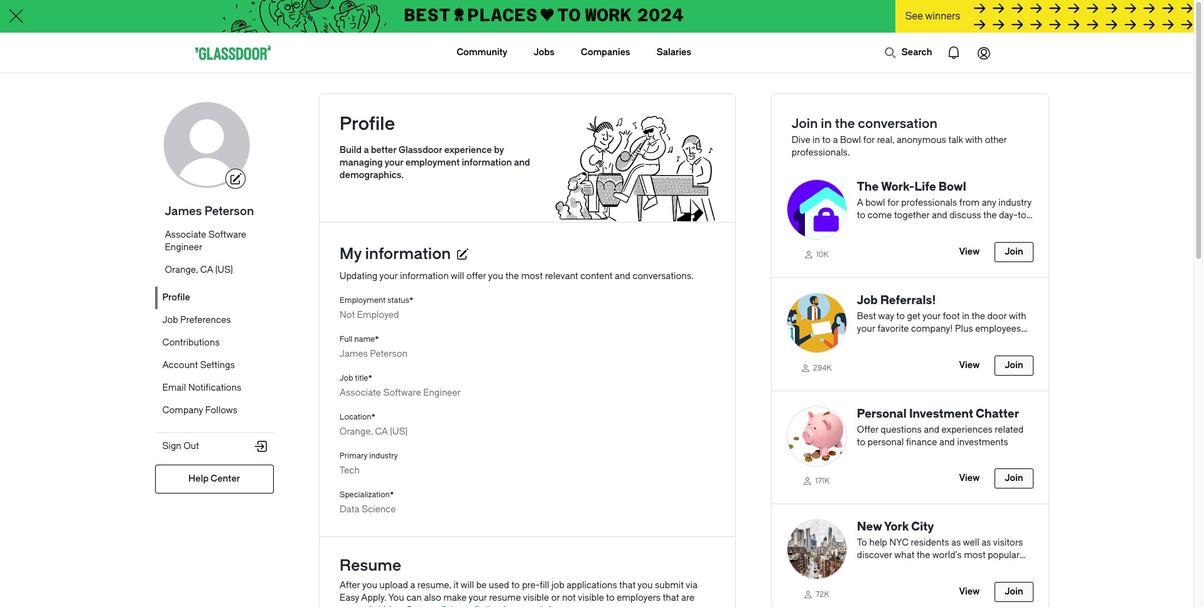 Task type: locate. For each thing, give the bounding box(es) containing it.
to
[[857, 538, 867, 549]]

to inside 'join in the conversation dive in to a bowl for real, anonymous talk with other professionals.'
[[822, 135, 831, 146]]

to inside personal investment chatter offer questions and experiences related to personal finance and investments
[[857, 437, 866, 448]]

0 horizontal spatial (us)
[[215, 265, 233, 276]]

1 vertical spatial for
[[888, 198, 899, 208]]

1 vertical spatial james
[[340, 349, 368, 360]]

lottie animation container image inside search button
[[884, 46, 897, 59]]

engineer inside job title* associate software engineer
[[423, 388, 461, 399]]

your down best
[[857, 324, 875, 335]]

294k link
[[787, 360, 847, 376]]

3 image for bowl image from the top
[[787, 407, 847, 467]]

1 vertical spatial see
[[406, 606, 423, 608]]

ca down associate software engineer
[[200, 265, 213, 276]]

job for referrals!
[[857, 294, 878, 308]]

dive
[[792, 135, 811, 146]]

the inside the work-life bowl a bowl for professionals from any industry to come together and discuss the day-to- day happenings of work-life.
[[983, 210, 997, 221]]

that up the employers on the right bottom
[[619, 581, 636, 592]]

to right the has
[[891, 564, 899, 574]]

2 vertical spatial that
[[663, 593, 679, 604]]

2 vertical spatial job
[[340, 374, 353, 383]]

the down any
[[983, 210, 997, 221]]

1 horizontal spatial profile
[[340, 114, 395, 134]]

1 vertical spatial orange,
[[340, 427, 373, 438]]

0 horizontal spatial james
[[165, 205, 202, 219]]

2 horizontal spatial a
[[833, 135, 838, 146]]

peterson down name*
[[370, 349, 408, 360]]

won't
[[857, 336, 880, 347]]

lottie animation container image
[[406, 33, 457, 72], [406, 33, 457, 72], [939, 38, 969, 68], [884, 46, 897, 59]]

image for bowl image up 294k link
[[787, 293, 847, 353]]

1 horizontal spatial you
[[488, 271, 503, 282]]

see
[[905, 11, 923, 22], [406, 606, 423, 608]]

as left well
[[951, 538, 961, 549]]

easy
[[340, 593, 359, 604]]

a up can
[[410, 581, 415, 592]]

as right well
[[982, 538, 991, 549]]

status*
[[387, 296, 414, 305]]

1 vertical spatial job
[[162, 315, 178, 326]]

chatter
[[976, 407, 1019, 421]]

0 horizontal spatial visible
[[523, 593, 549, 604]]

image for bowl image up 72k link
[[787, 520, 847, 580]]

are
[[681, 593, 695, 604]]

1 vertical spatial ca
[[375, 427, 388, 438]]

salaries link
[[657, 33, 691, 73]]

profile up job preferences
[[162, 293, 190, 303]]

your down be
[[469, 593, 487, 604]]

bowl
[[865, 198, 885, 208]]

0 horizontal spatial peterson
[[205, 205, 254, 219]]

as
[[951, 538, 961, 549], [982, 538, 991, 549]]

updating your information will offer you the most relevant content and conversations.
[[340, 271, 694, 282]]

glassdoor
[[399, 145, 442, 156]]

orange,
[[165, 265, 198, 276], [340, 427, 373, 438]]

you up apply. at left bottom
[[362, 581, 377, 592]]

0 horizontal spatial engineer
[[165, 242, 202, 253]]

image for bowl image for the work-life bowl
[[787, 180, 847, 240]]

1 horizontal spatial in
[[821, 117, 832, 131]]

ca
[[200, 265, 213, 276], [375, 427, 388, 438]]

0 horizontal spatial job
[[162, 315, 178, 326]]

2 horizontal spatial job
[[857, 294, 878, 308]]

specialization* element
[[340, 488, 394, 503]]

(us) up primary industry element
[[390, 427, 408, 438]]

associate down title*
[[340, 388, 381, 399]]

location* orange, ca (us)
[[340, 413, 408, 438]]

ca up primary industry element
[[375, 427, 388, 438]]

james
[[165, 205, 202, 219], [340, 349, 368, 360]]

for left real,
[[863, 135, 875, 146]]

bowl up professionals.
[[840, 135, 861, 146]]

after
[[340, 581, 360, 592]]

to-
[[1018, 210, 1031, 221]]

to left get
[[897, 311, 905, 322]]

orange, down associate software engineer
[[165, 265, 198, 276]]

life
[[915, 180, 936, 194]]

help
[[869, 538, 887, 549]]

tech element
[[340, 465, 715, 478]]

0 vertical spatial bowl
[[840, 135, 861, 146]]

new york city to help nyc residents as well as visitors discover what the world's most popular city has to offer!
[[857, 521, 1023, 574]]

1 horizontal spatial with
[[1009, 311, 1026, 322]]

72k link
[[787, 587, 847, 603]]

with right door
[[1009, 311, 1026, 322]]

0 horizontal spatial associate
[[165, 230, 206, 241]]

will
[[451, 271, 464, 282], [461, 581, 474, 592]]

0 horizontal spatial that
[[619, 581, 636, 592]]

to down a at the right of page
[[857, 210, 866, 221]]

job
[[857, 294, 878, 308], [162, 315, 178, 326], [340, 374, 353, 383]]

in right join
[[821, 117, 832, 131]]

1 vertical spatial industry
[[369, 452, 398, 461]]

0 vertical spatial information
[[462, 158, 512, 168]]

0 horizontal spatial as
[[951, 538, 961, 549]]

image for bowl image left a at the right of page
[[787, 180, 847, 240]]

community
[[457, 47, 507, 58]]

profile up "better"
[[340, 114, 395, 134]]

image for bowl image
[[787, 180, 847, 240], [787, 293, 847, 353], [787, 407, 847, 467], [787, 520, 847, 580]]

1 vertical spatial engineer
[[423, 388, 461, 399]]

a up professionals.
[[833, 135, 838, 146]]

make
[[444, 593, 467, 604]]

1 horizontal spatial a
[[410, 581, 415, 592]]

most down well
[[964, 551, 986, 562]]

industry
[[999, 198, 1032, 208], [369, 452, 398, 461]]

your down "better"
[[385, 158, 403, 168]]

that down submit
[[663, 593, 679, 604]]

the work-life bowl a bowl for professionals from any industry to come together and discuss the day-to- day happenings of work-life.
[[857, 180, 1032, 234]]

offer
[[466, 271, 486, 282]]

0 horizontal spatial bowl
[[840, 135, 861, 146]]

the inside new york city to help nyc residents as well as visitors discover what the world's most popular city has to offer!
[[917, 551, 930, 562]]

0 horizontal spatial profile
[[162, 293, 190, 303]]

0 vertical spatial industry
[[999, 198, 1032, 208]]

1 vertical spatial with
[[1009, 311, 1026, 322]]

2 visible from the left
[[578, 593, 604, 604]]

a up managing
[[364, 145, 369, 156]]

2 horizontal spatial in
[[962, 311, 970, 322]]

1 horizontal spatial software
[[383, 388, 421, 399]]

to inside new york city to help nyc residents as well as visitors discover what the world's most popular city has to offer!
[[891, 564, 899, 574]]

1 vertical spatial information
[[365, 246, 451, 263]]

1 horizontal spatial most
[[964, 551, 986, 562]]

industry right 'primary'
[[369, 452, 398, 461]]

1 horizontal spatial orange,
[[340, 427, 373, 438]]

see inside resume after you upload a resume, it will be used to pre-fill job applications that you submit via easy apply. you can also make your resume visible or not visible to employers that are currently hiring. see our
[[406, 606, 423, 608]]

companies
[[581, 47, 630, 58]]

0 vertical spatial job
[[857, 294, 878, 308]]

1 vertical spatial (us)
[[390, 427, 408, 438]]

job inside job referrals! best way to get your foot in the door with your favorite company! plus employees won't mind getting that referral money!
[[857, 294, 878, 308]]

0 horizontal spatial industry
[[369, 452, 398, 461]]

questions
[[881, 425, 922, 436]]

engineer inside associate software engineer
[[165, 242, 202, 253]]

a inside 'join in the conversation dive in to a bowl for real, anonymous talk with other professionals.'
[[833, 135, 838, 146]]

the up professionals.
[[835, 117, 855, 131]]

job left title*
[[340, 374, 353, 383]]

most left relevant
[[521, 271, 543, 282]]

by
[[494, 145, 504, 156]]

you right offer
[[488, 271, 503, 282]]

0 horizontal spatial for
[[863, 135, 875, 146]]

2 horizontal spatial that
[[936, 336, 953, 347]]

0 vertical spatial peterson
[[205, 205, 254, 219]]

1 vertical spatial associate
[[340, 388, 381, 399]]

can
[[406, 593, 422, 604]]

0 horizontal spatial a
[[364, 145, 369, 156]]

0 vertical spatial (us)
[[215, 265, 233, 276]]

1 horizontal spatial bowl
[[939, 180, 966, 194]]

4 image for bowl image from the top
[[787, 520, 847, 580]]

that
[[936, 336, 953, 347], [619, 581, 636, 592], [663, 593, 679, 604]]

primary industry element
[[340, 449, 398, 464]]

1 vertical spatial will
[[461, 581, 474, 592]]

0 vertical spatial profile
[[340, 114, 395, 134]]

preferences
[[180, 315, 231, 326]]

life.
[[959, 223, 974, 234]]

for
[[863, 135, 875, 146], [888, 198, 899, 208]]

james up associate software engineer
[[165, 205, 202, 219]]

job title* element
[[340, 371, 372, 386]]

0 vertical spatial for
[[863, 135, 875, 146]]

most
[[521, 271, 543, 282], [964, 551, 986, 562]]

orange, down location*
[[340, 427, 373, 438]]

bowl
[[840, 135, 861, 146], [939, 180, 966, 194]]

software up location* orange, ca (us)
[[383, 388, 421, 399]]

will right it on the left bottom
[[461, 581, 474, 592]]

171k
[[815, 477, 830, 486]]

search
[[902, 47, 932, 58]]

managing
[[340, 158, 383, 168]]

see left winners
[[905, 11, 923, 22]]

the
[[857, 180, 879, 194]]

1 horizontal spatial engineer
[[423, 388, 461, 399]]

orange, ca (us)
[[165, 265, 233, 276]]

0 horizontal spatial most
[[521, 271, 543, 282]]

company follows
[[162, 406, 237, 416]]

build
[[340, 145, 362, 156]]

door
[[987, 311, 1007, 322]]

1 horizontal spatial ca
[[375, 427, 388, 438]]

1 vertical spatial in
[[813, 135, 820, 146]]

employment status* element
[[340, 293, 414, 308]]

to inside the work-life bowl a bowl for professionals from any industry to come together and discuss the day-to- day happenings of work-life.
[[857, 210, 866, 221]]

bowl up from
[[939, 180, 966, 194]]

that down company!
[[936, 336, 953, 347]]

1 horizontal spatial peterson
[[370, 349, 408, 360]]

171k link
[[787, 474, 847, 489]]

the left door
[[972, 311, 985, 322]]

1 horizontal spatial visible
[[578, 593, 604, 604]]

(us)
[[215, 265, 233, 276], [390, 427, 408, 438]]

visible down pre-
[[523, 593, 549, 604]]

job up best
[[857, 294, 878, 308]]

visible
[[523, 593, 549, 604], [578, 593, 604, 604]]

(us) down associate software engineer
[[215, 265, 233, 276]]

day
[[857, 223, 872, 234]]

title*
[[355, 374, 372, 383]]

and
[[514, 158, 530, 168], [932, 210, 948, 221], [615, 271, 630, 282], [924, 425, 940, 436], [939, 437, 955, 448]]

see down can
[[406, 606, 423, 608]]

conversation
[[858, 117, 938, 131]]

james inside the full name* james peterson
[[340, 349, 368, 360]]

the
[[835, 117, 855, 131], [983, 210, 997, 221], [506, 271, 519, 282], [972, 311, 985, 322], [917, 551, 930, 562]]

0 horizontal spatial ca
[[200, 265, 213, 276]]

0 vertical spatial in
[[821, 117, 832, 131]]

industry inside the work-life bowl a bowl for professionals from any industry to come together and discuss the day-to- day happenings of work-life.
[[999, 198, 1032, 208]]

0 vertical spatial ca
[[200, 265, 213, 276]]

with right talk
[[965, 135, 983, 146]]

0 vertical spatial most
[[521, 271, 543, 282]]

account
[[162, 360, 198, 371]]

1 horizontal spatial industry
[[999, 198, 1032, 208]]

anonymous
[[897, 135, 946, 146]]

1 horizontal spatial (us)
[[390, 427, 408, 438]]

work-
[[935, 223, 959, 234]]

1 horizontal spatial see
[[905, 11, 923, 22]]

to
[[822, 135, 831, 146], [857, 210, 866, 221], [897, 311, 905, 322], [857, 437, 866, 448], [891, 564, 899, 574], [511, 581, 520, 592], [606, 593, 615, 604]]

job referrals! best way to get your foot in the door with your favorite company! plus employees won't mind getting that referral money!
[[857, 294, 1026, 347]]

image for bowl image up 171k link
[[787, 407, 847, 467]]

0 horizontal spatial in
[[813, 135, 820, 146]]

0 vertical spatial associate
[[165, 230, 206, 241]]

industry inside primary industry tech
[[369, 452, 398, 461]]

1 vertical spatial peterson
[[370, 349, 408, 360]]

job inside job title* associate software engineer
[[340, 374, 353, 383]]

1 horizontal spatial job
[[340, 374, 353, 383]]

job up contributions
[[162, 315, 178, 326]]

referrals!
[[880, 294, 936, 308]]

1 image for bowl image from the top
[[787, 180, 847, 240]]

for down the work-
[[888, 198, 899, 208]]

james down the full name* element
[[340, 349, 368, 360]]

0 vertical spatial engineer
[[165, 242, 202, 253]]

lottie animation container image
[[939, 38, 969, 68], [969, 38, 999, 68], [969, 38, 999, 68], [884, 46, 897, 59]]

1 vertical spatial bowl
[[939, 180, 966, 194]]

location* element
[[340, 410, 376, 425]]

residents
[[911, 538, 949, 549]]

0 horizontal spatial software
[[208, 230, 246, 241]]

in up professionals.
[[813, 135, 820, 146]]

1 horizontal spatial associate
[[340, 388, 381, 399]]

the down "residents"
[[917, 551, 930, 562]]

0 vertical spatial software
[[208, 230, 246, 241]]

in up plus
[[962, 311, 970, 322]]

0 horizontal spatial with
[[965, 135, 983, 146]]

0 vertical spatial that
[[936, 336, 953, 347]]

associate down james peterson
[[165, 230, 206, 241]]

0 horizontal spatial see
[[406, 606, 423, 608]]

1 vertical spatial software
[[383, 388, 421, 399]]

2 image for bowl image from the top
[[787, 293, 847, 353]]

1 horizontal spatial james
[[340, 349, 368, 360]]

most inside new york city to help nyc residents as well as visitors discover what the world's most popular city has to offer!
[[964, 551, 986, 562]]

will left offer
[[451, 271, 464, 282]]

name*
[[354, 335, 379, 344]]

industry up day-
[[999, 198, 1032, 208]]

together
[[894, 210, 930, 221]]

job for title*
[[340, 374, 353, 383]]

0 horizontal spatial orange,
[[165, 265, 198, 276]]

referral
[[955, 336, 985, 347]]

full name* element
[[340, 332, 379, 347]]

to up professionals.
[[822, 135, 831, 146]]

you up the employers on the right bottom
[[638, 581, 653, 592]]

2 vertical spatial in
[[962, 311, 970, 322]]

the inside job referrals! best way to get your foot in the door with your favorite company! plus employees won't mind getting that referral money!
[[972, 311, 985, 322]]

information
[[462, 158, 512, 168], [365, 246, 451, 263], [400, 271, 449, 282]]

peterson up associate software engineer
[[205, 205, 254, 219]]

my
[[340, 246, 362, 263]]

job for preferences
[[162, 315, 178, 326]]

you
[[488, 271, 503, 282], [362, 581, 377, 592], [638, 581, 653, 592]]

1 horizontal spatial for
[[888, 198, 899, 208]]

1 vertical spatial profile
[[162, 293, 190, 303]]

image for bowl image for job referrals!
[[787, 293, 847, 353]]

a
[[857, 198, 863, 208]]

to down offer
[[857, 437, 866, 448]]

it
[[454, 581, 459, 592]]

1 vertical spatial that
[[619, 581, 636, 592]]

software down james peterson
[[208, 230, 246, 241]]

city
[[857, 564, 872, 574]]

1 horizontal spatial as
[[982, 538, 991, 549]]

professionals.
[[792, 148, 850, 158]]

associate
[[165, 230, 206, 241], [340, 388, 381, 399]]

0 vertical spatial with
[[965, 135, 983, 146]]

data science element
[[340, 504, 715, 517]]

for inside the work-life bowl a bowl for professionals from any industry to come together and discuss the day-to- day happenings of work-life.
[[888, 198, 899, 208]]

location*
[[340, 413, 376, 422]]

visible down applications
[[578, 593, 604, 604]]

1 vertical spatial most
[[964, 551, 986, 562]]

with inside 'join in the conversation dive in to a bowl for real, anonymous talk with other professionals.'
[[965, 135, 983, 146]]

0 vertical spatial orange,
[[165, 265, 198, 276]]



Task type: vqa. For each thing, say whether or not it's contained in the screenshot.
'Job' inside the Job Title* Associate Software Engineer
yes



Task type: describe. For each thing, give the bounding box(es) containing it.
full name* james peterson
[[340, 335, 408, 360]]

what
[[894, 551, 915, 562]]

james peterson
[[165, 205, 254, 219]]

specialization* data science
[[340, 491, 396, 516]]

the inside 'join in the conversation dive in to a bowl for real, anonymous talk with other professionals.'
[[835, 117, 855, 131]]

personal
[[868, 437, 904, 448]]

finance
[[906, 437, 937, 448]]

1 horizontal spatial that
[[663, 593, 679, 604]]

conversations.
[[633, 271, 694, 282]]

way
[[878, 311, 894, 322]]

0 vertical spatial will
[[451, 271, 464, 282]]

specialization*
[[340, 491, 394, 500]]

investments
[[957, 437, 1008, 448]]

full
[[340, 335, 353, 344]]

employment
[[340, 296, 386, 305]]

jobs
[[534, 47, 555, 58]]

my information
[[340, 246, 451, 263]]

pre-
[[522, 581, 540, 592]]

related
[[995, 425, 1024, 436]]

a inside resume after you upload a resume, it will be used to pre-fill job applications that you submit via easy apply. you can also make your resume visible or not visible to employers that are currently hiring. see our
[[410, 581, 415, 592]]

294k
[[813, 364, 832, 373]]

the right offer
[[506, 271, 519, 282]]

associate inside job title* associate software engineer
[[340, 388, 381, 399]]

fill
[[540, 581, 549, 592]]

join
[[792, 117, 818, 131]]

job title* associate software engineer
[[340, 374, 461, 399]]

foot
[[943, 311, 960, 322]]

to left pre-
[[511, 581, 520, 592]]

that inside job referrals! best way to get your foot in the door with your favorite company! plus employees won't mind getting that referral money!
[[936, 336, 953, 347]]

money!
[[987, 336, 1019, 347]]

sign out link
[[155, 433, 274, 455]]

bowl inside the work-life bowl a bowl for professionals from any industry to come together and discuss the day-to- day happenings of work-life.
[[939, 180, 966, 194]]

bowl inside 'join in the conversation dive in to a bowl for real, anonymous talk with other professionals.'
[[840, 135, 861, 146]]

visitors
[[993, 538, 1023, 549]]

sign
[[162, 441, 181, 452]]

in inside job referrals! best way to get your foot in the door with your favorite company! plus employees won't mind getting that referral money!
[[962, 311, 970, 322]]

software inside associate software engineer
[[208, 230, 246, 241]]

will inside resume after you upload a resume, it will be used to pre-fill job applications that you submit via easy apply. you can also make your resume visible or not visible to employers that are currently hiring. see our
[[461, 581, 474, 592]]

to inside job referrals! best way to get your foot in the door with your favorite company! plus employees won't mind getting that referral money!
[[897, 311, 905, 322]]

not employed element
[[340, 310, 715, 322]]

sign out
[[162, 441, 199, 452]]

72k
[[816, 591, 830, 600]]

peterson inside the full name* james peterson
[[370, 349, 408, 360]]

2 as from the left
[[982, 538, 991, 549]]

apply.
[[361, 593, 386, 604]]

content
[[580, 271, 613, 282]]

(us) inside location* orange, ca (us)
[[390, 427, 408, 438]]

profile for preferences
[[162, 293, 190, 303]]

your up company!
[[923, 311, 941, 322]]

be
[[476, 581, 487, 592]]

settings
[[200, 360, 235, 371]]

personal investment chatter offer questions and experiences related to personal finance and investments
[[857, 407, 1024, 448]]

has
[[874, 564, 889, 574]]

software inside job title* associate software engineer
[[383, 388, 421, 399]]

used
[[489, 581, 509, 592]]

favorite
[[878, 324, 909, 335]]

resume,
[[417, 581, 451, 592]]

2 horizontal spatial you
[[638, 581, 653, 592]]

salaries
[[657, 47, 691, 58]]

world's
[[932, 551, 962, 562]]

experience
[[444, 145, 492, 156]]

work-
[[881, 180, 915, 194]]

1 as from the left
[[951, 538, 961, 549]]

any
[[982, 198, 996, 208]]

0 horizontal spatial you
[[362, 581, 377, 592]]

0 vertical spatial james
[[165, 205, 202, 219]]

james peterson element
[[340, 349, 715, 361]]

your inside resume after you upload a resume, it will be used to pre-fill job applications that you submit via easy apply. you can also make your resume visible or not visible to employers that are currently hiring. see our
[[469, 593, 487, 604]]

for inside 'join in the conversation dive in to a bowl for real, anonymous talk with other professionals.'
[[863, 135, 875, 146]]

2 vertical spatial information
[[400, 271, 449, 282]]

you
[[388, 593, 404, 604]]

york
[[884, 521, 909, 535]]

notifications
[[188, 383, 241, 394]]

10k link
[[787, 247, 847, 262]]

image for bowl image for personal investment chatter
[[787, 407, 847, 467]]

orange, inside location* orange, ca (us)
[[340, 427, 373, 438]]

employed
[[357, 310, 399, 321]]

employment
[[406, 158, 460, 168]]

get
[[907, 311, 921, 322]]

email notifications
[[162, 383, 241, 394]]

company
[[162, 406, 203, 416]]

email
[[162, 383, 186, 394]]

information inside build a better glassdoor experience by managing your employment information and demographics.
[[462, 158, 512, 168]]

from
[[959, 198, 980, 208]]

applications
[[567, 581, 617, 592]]

city
[[911, 521, 934, 535]]

offer
[[857, 425, 879, 436]]

other
[[985, 135, 1007, 146]]

personal
[[857, 407, 907, 421]]

your down 'my information'
[[380, 271, 398, 282]]

winners
[[925, 11, 960, 22]]

0 vertical spatial see
[[905, 11, 923, 22]]

center
[[211, 474, 240, 485]]

primary industry tech
[[340, 452, 398, 477]]

10k
[[816, 250, 829, 259]]

employees
[[975, 324, 1021, 335]]

discover
[[857, 551, 892, 562]]

experiences
[[942, 425, 993, 436]]

with inside job referrals! best way to get your foot in the door with your favorite company! plus employees won't mind getting that referral money!
[[1009, 311, 1026, 322]]

demographics.
[[340, 170, 404, 181]]

lottie animation container image inside search button
[[884, 46, 897, 59]]

1 visible from the left
[[523, 593, 549, 604]]

relevant
[[545, 271, 578, 282]]

employers
[[617, 593, 661, 604]]

company!
[[911, 324, 953, 335]]

ca inside location* orange, ca (us)
[[375, 427, 388, 438]]

popular
[[988, 551, 1020, 562]]

and inside build a better glassdoor experience by managing your employment information and demographics.
[[514, 158, 530, 168]]

come
[[868, 210, 892, 221]]

your inside build a better glassdoor experience by managing your employment information and demographics.
[[385, 158, 403, 168]]

contributions
[[162, 338, 220, 349]]

professionals
[[901, 198, 957, 208]]

search button
[[878, 40, 939, 65]]

jobs link
[[534, 33, 555, 73]]

and inside the work-life bowl a bowl for professionals from any industry to come together and discuss the day-to- day happenings of work-life.
[[932, 210, 948, 221]]

community link
[[457, 33, 507, 73]]

profile for a
[[340, 114, 395, 134]]

help
[[188, 474, 209, 485]]

orange, ca (us) element
[[340, 426, 715, 439]]

follows
[[205, 406, 237, 416]]

help center
[[188, 474, 240, 485]]

a inside build a better glassdoor experience by managing your employment information and demographics.
[[364, 145, 369, 156]]

to down applications
[[606, 593, 615, 604]]

upload
[[380, 581, 408, 592]]

associate software engineer element
[[340, 387, 715, 400]]

image for bowl image for new york city
[[787, 520, 847, 580]]

science
[[362, 505, 396, 516]]

account settings
[[162, 360, 235, 371]]

associate inside associate software engineer
[[165, 230, 206, 241]]

currently
[[340, 606, 376, 608]]



